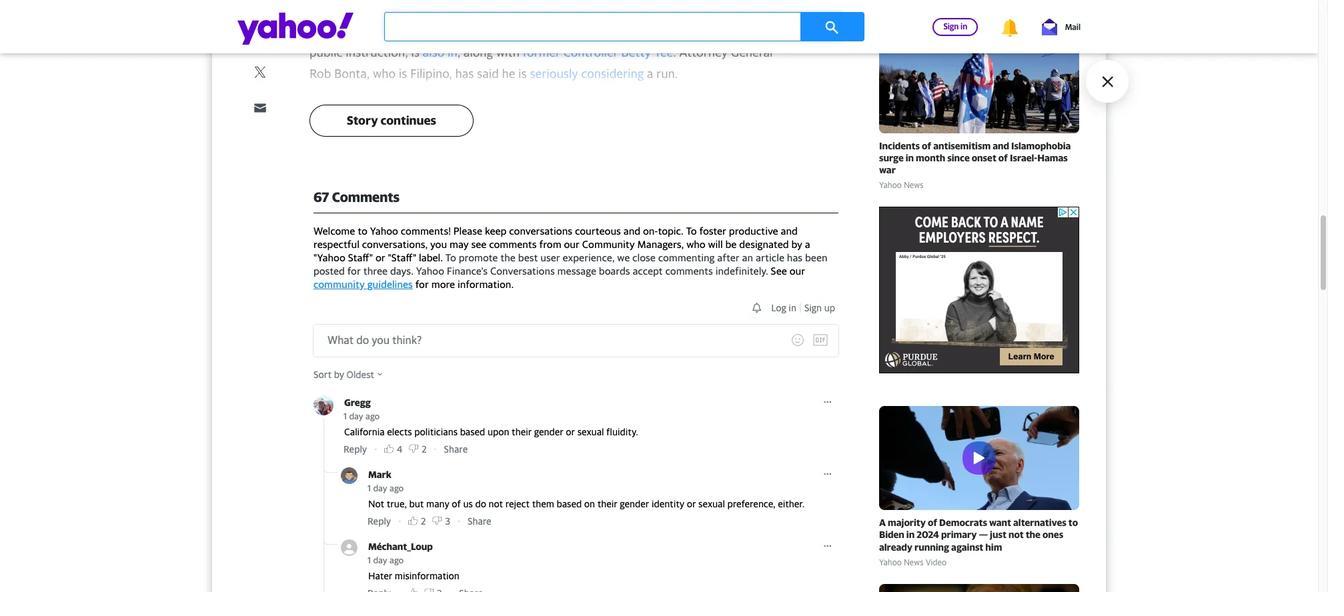 Task type: vqa. For each thing, say whether or not it's contained in the screenshot.
who
yes



Task type: locate. For each thing, give the bounding box(es) containing it.
video
[[926, 558, 947, 568]]

to right first
[[514, 2, 526, 16]]

advertisement region
[[880, 207, 1080, 374]]

public
[[310, 45, 343, 59]]

former
[[523, 45, 560, 59]]

1 vertical spatial to
[[1069, 517, 1078, 529]]

0 vertical spatial to
[[514, 2, 526, 16]]

2 horizontal spatial the
[[1026, 529, 1041, 541]]

—
[[979, 529, 988, 541]]

1 horizontal spatial to
[[1069, 517, 1078, 529]]

1 vertical spatial news
[[904, 558, 924, 568]]

2 news from the top
[[904, 558, 924, 568]]

the right was
[[467, 2, 485, 16]]

her
[[633, 2, 651, 16]]

1 horizontal spatial a
[[735, 2, 742, 16]]

1 yahoo from the top
[[880, 180, 902, 190]]

general
[[731, 45, 773, 59]]

running
[[915, 542, 950, 553]]

yahoo down already
[[880, 558, 902, 568]]

lt.
[[310, 2, 323, 16]]

2 vertical spatial the
[[1026, 529, 1041, 541]]

1 horizontal spatial is
[[411, 45, 420, 59]]

1 vertical spatial the
[[601, 24, 620, 38]]

bonta,
[[334, 67, 370, 81]]

a
[[735, 2, 742, 16], [647, 67, 654, 81]]

1 horizontal spatial the
[[601, 24, 620, 38]]

attorney
[[679, 45, 728, 59]]

along
[[464, 45, 493, 59]]

announce
[[577, 2, 630, 16]]

1 news from the top
[[904, 180, 924, 190]]

is
[[411, 45, 420, 59], [399, 67, 407, 81], [519, 67, 527, 81]]

not
[[1009, 529, 1024, 541]]

news
[[904, 180, 924, 190], [904, 558, 924, 568]]

0 horizontal spatial just
[[712, 2, 732, 16]]

is left also
[[411, 45, 420, 59]]

state
[[655, 24, 682, 38]]

in inside a majority of democrats want alternatives to biden in 2024 primary — just not the ones already running against him yahoo news video
[[907, 529, 915, 541]]

kounalakis
[[382, 2, 440, 16]]

mail link
[[1043, 18, 1081, 35]]

0 horizontal spatial the
[[467, 2, 485, 16]]

news inside incidents of antisemitism and islamophobia surge in month since onset of israel-hamas war yahoo news
[[904, 180, 924, 190]]

to right alternatives
[[1069, 517, 1078, 529]]

formally
[[529, 2, 574, 16]]

the inside a majority of democrats want alternatives to biden in 2024 primary — just not the ones already running against him yahoo news video
[[1026, 529, 1041, 541]]

0 horizontal spatial a
[[647, 67, 654, 81]]

0 horizontal spatial to
[[514, 2, 526, 16]]

2 yahoo from the top
[[880, 558, 902, 568]]

yahoo down war
[[880, 180, 902, 190]]

the inside her candidacy just a few months into newsom's second term. tony thurmond, the black state superintendent of public instruction, is
[[601, 24, 620, 38]]

a majority of democrats want alternatives to biden in 2024 primary — just not the ones already running against him yahoo news video
[[880, 517, 1078, 568]]

a majority of democrats want alternatives to biden in 2024 primary — just not the ones already running against him link
[[880, 517, 1080, 554]]

want
[[990, 517, 1012, 529]]

0 vertical spatial news
[[904, 180, 924, 190]]

of up 2024
[[928, 517, 938, 529]]

Search query text field
[[384, 12, 845, 41]]

antisemitism
[[934, 140, 991, 152]]

in
[[961, 21, 968, 31], [448, 45, 458, 59], [906, 152, 914, 164], [907, 529, 915, 541]]

to
[[514, 2, 526, 16], [1069, 517, 1078, 529]]

has
[[455, 67, 474, 81]]

biden
[[880, 529, 905, 541]]

news down month
[[904, 180, 924, 190]]

already
[[880, 542, 913, 553]]

month
[[916, 152, 946, 164]]

just up the "superintendent"
[[712, 2, 732, 16]]

continues
[[381, 113, 436, 127]]

in right sign
[[961, 21, 968, 31]]

a left few
[[735, 2, 742, 16]]

of up general
[[772, 24, 784, 38]]

just down want
[[990, 529, 1007, 541]]

also in , along with former controller betty yee
[[423, 45, 673, 59]]

eleni
[[353, 2, 379, 16]]

,
[[458, 45, 461, 59]]

superintendent
[[686, 24, 769, 38]]

democrats
[[940, 517, 988, 529]]

incidents
[[880, 140, 920, 152]]

incidents of antisemitism and islamophobia surge in month since onset of israel-hamas war yahoo news
[[880, 140, 1071, 190]]

the down announce
[[601, 24, 620, 38]]

news inside a majority of democrats want alternatives to biden in 2024 primary — just not the ones already running against him yahoo news video
[[904, 558, 924, 568]]

in down "incidents"
[[906, 152, 914, 164]]

a left run.
[[647, 67, 654, 81]]

since
[[948, 152, 970, 164]]

0 vertical spatial yahoo
[[880, 180, 902, 190]]

the down alternatives
[[1026, 529, 1041, 541]]

sign
[[944, 21, 959, 31]]

months
[[310, 24, 351, 38]]

said
[[477, 67, 499, 81]]

to inside a majority of democrats want alternatives to biden in 2024 primary — just not the ones already running against him yahoo news video
[[1069, 517, 1078, 529]]

0 vertical spatial just
[[712, 2, 732, 16]]

0 vertical spatial the
[[467, 2, 485, 16]]

sign in
[[944, 21, 968, 31]]

israel-
[[1010, 152, 1038, 164]]

of up month
[[922, 140, 932, 152]]

of inside a majority of democrats want alternatives to biden in 2024 primary — just not the ones already running against him yahoo news video
[[928, 517, 938, 529]]

in inside incidents of antisemitism and islamophobia surge in month since onset of israel-hamas war yahoo news
[[906, 152, 914, 164]]

is right who
[[399, 67, 407, 81]]

1 vertical spatial yahoo
[[880, 558, 902, 568]]

in down 'majority'
[[907, 529, 915, 541]]

toolbar
[[912, 16, 1081, 37]]

first
[[488, 2, 511, 16]]

1 horizontal spatial just
[[990, 529, 1007, 541]]

just inside her candidacy just a few months into newsom's second term. tony thurmond, the black state superintendent of public instruction, is
[[712, 2, 732, 16]]

is right he
[[519, 67, 527, 81]]

the
[[467, 2, 485, 16], [601, 24, 620, 38], [1026, 529, 1041, 541]]

yahoo inside a majority of democrats want alternatives to biden in 2024 primary — just not the ones already running against him yahoo news video
[[880, 558, 902, 568]]

news left video
[[904, 558, 924, 568]]

a inside her candidacy just a few months into newsom's second term. tony thurmond, the black state superintendent of public instruction, is
[[735, 2, 742, 16]]

0 vertical spatial a
[[735, 2, 742, 16]]

1 vertical spatial just
[[990, 529, 1007, 541]]

instruction,
[[346, 45, 408, 59]]

just
[[712, 2, 732, 16], [990, 529, 1007, 541]]

of
[[772, 24, 784, 38], [922, 140, 932, 152], [999, 152, 1008, 164], [928, 517, 938, 529]]

alternatives
[[1014, 517, 1067, 529]]

of down and
[[999, 152, 1008, 164]]

thurmond,
[[539, 24, 598, 38]]

newsom's
[[379, 24, 433, 38]]

yahoo
[[880, 180, 902, 190], [880, 558, 902, 568]]

story continues button
[[310, 105, 474, 137]]

. attorney general rob bonta, who is filipino, has said he is
[[310, 45, 773, 81]]

a
[[880, 517, 886, 529]]



Task type: describe. For each thing, give the bounding box(es) containing it.
toolbar containing sign in
[[912, 16, 1081, 37]]

also in link
[[423, 45, 458, 59]]

term.
[[478, 24, 507, 38]]

islamophobia
[[1012, 140, 1071, 152]]

war
[[880, 164, 896, 176]]

story
[[347, 113, 378, 127]]

2 horizontal spatial is
[[519, 67, 527, 81]]

incidents of antisemitism and islamophobia surge in month since onset of israel-hamas war link
[[880, 140, 1080, 176]]

surge
[[880, 152, 904, 164]]

just inside a majority of democrats want alternatives to biden in 2024 primary — just not the ones already running against him yahoo news video
[[990, 529, 1007, 541]]

hamas
[[1038, 152, 1068, 164]]

is inside her candidacy just a few months into newsom's second term. tony thurmond, the black state superintendent of public instruction, is
[[411, 45, 420, 59]]

who
[[373, 67, 396, 81]]

controller
[[564, 45, 618, 59]]

yee
[[654, 45, 673, 59]]

mail
[[1065, 22, 1081, 32]]

1 vertical spatial a
[[647, 67, 654, 81]]

in inside "link"
[[961, 21, 968, 31]]

0 horizontal spatial is
[[399, 67, 407, 81]]

and
[[993, 140, 1010, 152]]

black
[[623, 24, 652, 38]]

filipino,
[[410, 67, 452, 81]]

story continues
[[347, 113, 436, 127]]

he
[[502, 67, 515, 81]]

gov.
[[326, 2, 350, 16]]

sign in link
[[933, 18, 978, 36]]

him
[[986, 542, 1003, 553]]

seriously
[[530, 67, 578, 81]]

also
[[423, 45, 445, 59]]

former controller betty yee link
[[523, 45, 673, 59]]

betty
[[621, 45, 651, 59]]

considering
[[581, 67, 644, 81]]

in right also
[[448, 45, 458, 59]]

of inside her candidacy just a few months into newsom's second term. tony thurmond, the black state superintendent of public instruction, is
[[772, 24, 784, 38]]

seriously considering a run.
[[530, 67, 678, 81]]

new!
[[845, 12, 865, 23]]

her candidacy just a few months into newsom's second term. tony thurmond, the black state superintendent of public instruction, is
[[310, 2, 784, 59]]

yahoo inside incidents of antisemitism and islamophobia surge in month since onset of israel-hamas war yahoo news
[[880, 180, 902, 190]]

onset
[[972, 152, 997, 164]]

with
[[496, 45, 520, 59]]

tony
[[510, 24, 536, 38]]

run.
[[657, 67, 678, 81]]

candidacy
[[654, 2, 709, 16]]

New! search field
[[384, 12, 865, 41]]

into
[[354, 24, 376, 38]]

rob
[[310, 67, 331, 81]]

against
[[952, 542, 984, 553]]

lt. gov. eleni kounalakis was the first to formally announce
[[310, 2, 630, 16]]

was
[[444, 2, 464, 16]]

primary
[[941, 529, 977, 541]]

majority
[[888, 517, 926, 529]]

.
[[673, 45, 676, 59]]

second
[[436, 24, 475, 38]]

few
[[745, 2, 764, 16]]

2024
[[917, 529, 940, 541]]

ones
[[1043, 529, 1064, 541]]

seriously considering link
[[530, 67, 644, 81]]

formally announce link
[[529, 2, 630, 16]]



